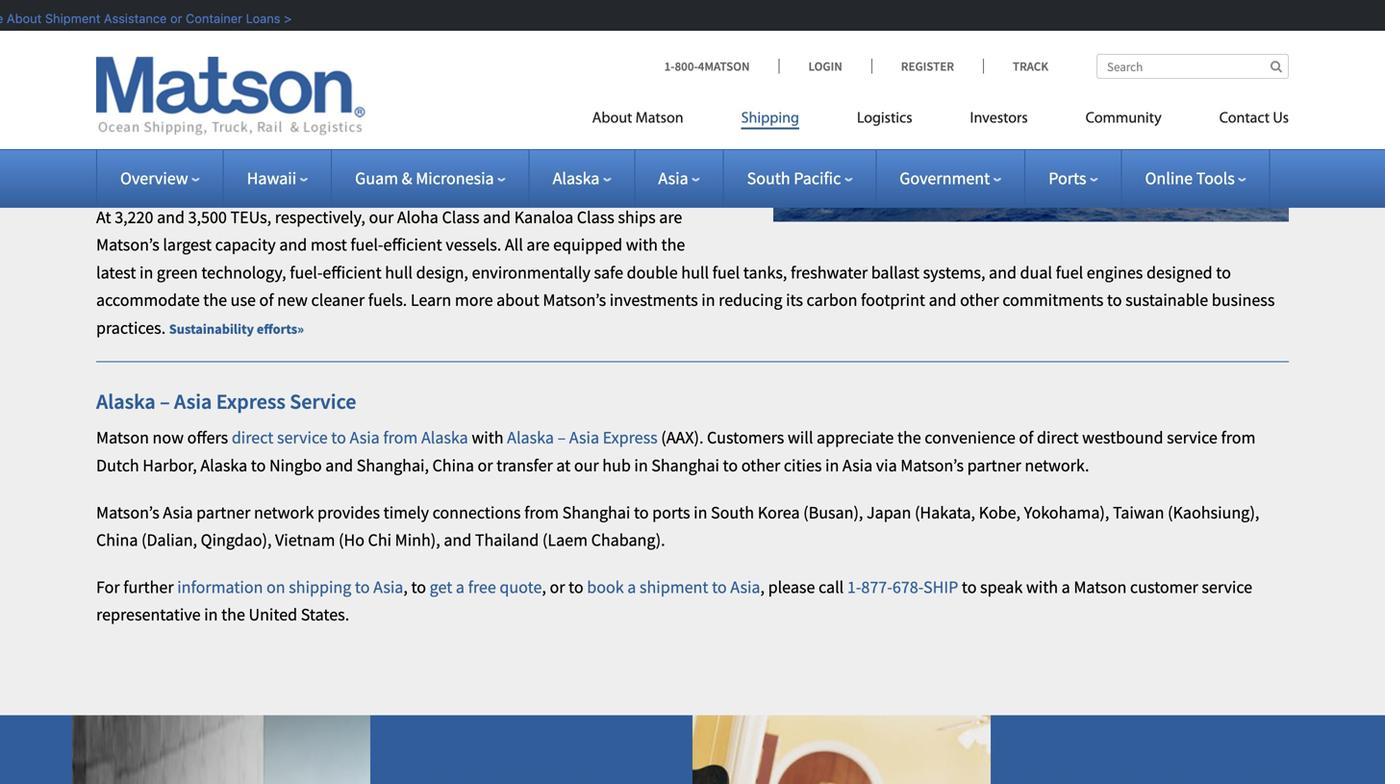 Task type: vqa. For each thing, say whether or not it's contained in the screenshot.
ships
yes



Task type: describe. For each thing, give the bounding box(es) containing it.
asia up offers
[[174, 388, 212, 415]]

south pacific
[[747, 167, 841, 189]]

chi
[[368, 529, 392, 551]]

and right 2019 in the left of the page
[[306, 159, 334, 181]]

ballast
[[871, 262, 920, 283]]

freshwater
[[791, 262, 868, 283]]

shanghai inside "(aax). customers will appreciate the convenience of direct westbound service from dutch harbor, alaska to ningbo and shanghai, china or transfer at our hub in shanghai to other cities in asia via matson's partner network."
[[652, 455, 720, 476]]

and down systems,
[[929, 289, 957, 311]]

direct inside "(aax). customers will appreciate the convenience of direct westbound service from dutch harbor, alaska to ningbo and shanghai, china or transfer at our hub in shanghai to other cities in asia via matson's partner network."
[[1037, 427, 1079, 449]]

2 , from the left
[[542, 576, 546, 598]]

timely
[[384, 502, 429, 523]]

about
[[592, 111, 632, 127]]

investors link
[[941, 102, 1057, 141]]

new inside this investment follows a nearly $1 billion hawaii fleet renewal program that delivered new aloha class vessels
[[96, 104, 127, 125]]

about matson
[[592, 111, 684, 127]]

on,
[[525, 132, 548, 153]]

(laem
[[543, 529, 588, 551]]

0 vertical spatial south
[[747, 167, 791, 189]]

a right 'get' at left
[[456, 576, 465, 598]]

transfer
[[497, 455, 553, 476]]

to down service
[[331, 427, 346, 449]]

the inside "to speak with a matson customer service representative in the united states."
[[221, 604, 245, 626]]

sustainable
[[1126, 289, 1209, 311]]

matson's inside matson's asia partner network provides timely connections from shanghai to ports in south korea (busan), japan (hakata, kobe, yokohama), taiwan (kaohsiung), china (dalian, qingdao), vietnam (ho chi minh), and thailand (laem chabang).
[[96, 502, 159, 523]]

1 hull from the left
[[385, 262, 413, 283]]

matson inside the 'top menu' navigation
[[636, 111, 684, 127]]

your for moving
[[1110, 753, 1157, 784]]

design,
[[416, 262, 468, 283]]

of inside at 3,220 and 3,500 teus, respectively, our aloha class and kanaloa class ships are matson's largest capacity and most fuel-efficient vessels. all are equipped with the latest in green technology, fuel-efficient hull design, environmentally safe double hull fuel tanks, freshwater ballast systems, and dual fuel engines designed to accommodate the use of new cleaner fuels. learn more about matson's investments in reducing its carbon footprint and other commitments to sustainable business practices.
[[259, 289, 274, 311]]

ship your vehicle
[[409, 753, 588, 784]]

community link
[[1057, 102, 1191, 141]]

at 3,220 and 3,500 teus, respectively, our aloha class and kanaloa class ships are matson's largest capacity and most fuel-efficient vessels. all are equipped with the latest in green technology, fuel-efficient hull design, environmentally safe double hull fuel tanks, freshwater ballast systems, and dual fuel engines designed to accommodate the use of new cleaner fuels. learn more about matson's investments in reducing its carbon footprint and other commitments to sustainable business practices.
[[96, 206, 1275, 339]]

to down customers
[[723, 455, 738, 476]]

quote
[[500, 576, 542, 598]]

online tools
[[1145, 167, 1235, 189]]

shipping
[[741, 111, 799, 127]]

the up double
[[662, 234, 685, 256]]

respectively, inside 'in 2018 and 2019, respectively, and kanaloa class combination container/roll-on, roll-off ("con-ro") ships lurline and matsonia in 2019 and 2020.'
[[96, 132, 187, 153]]

connections
[[433, 502, 521, 523]]

2 fuel from the left
[[1056, 262, 1084, 283]]

contact us link
[[1191, 102, 1289, 141]]

guam & micronesia link
[[355, 167, 506, 189]]

contact us
[[1220, 111, 1289, 127]]

1 vertical spatial are
[[527, 234, 550, 256]]

service inside "to speak with a matson customer service representative in the united states."
[[1202, 576, 1253, 598]]

1 horizontal spatial are
[[659, 206, 683, 228]]

hawaii inside this investment follows a nearly $1 billion hawaii fleet renewal program that delivered new aloha class vessels
[[401, 76, 451, 98]]

in left reducing
[[702, 289, 715, 311]]

asia up shanghai,
[[350, 427, 380, 449]]

technology,
[[201, 262, 286, 283]]

(aax).
[[661, 427, 704, 449]]

track link
[[983, 58, 1049, 74]]

from inside "(aax). customers will appreciate the convenience of direct westbound service from dutch harbor, alaska to ningbo and shanghai, china or transfer at our hub in shanghai to other cities in asia via matson's partner network."
[[1221, 427, 1256, 449]]

(kaohsiung),
[[1168, 502, 1260, 523]]

1 vertical spatial –
[[558, 427, 566, 449]]

&
[[402, 167, 412, 189]]

customers
[[707, 427, 784, 449]]

class up the equipped
[[577, 206, 615, 228]]

daniel
[[271, 104, 317, 125]]

asia inside matson's asia partner network provides timely connections from shanghai to ports in south korea (busan), japan (hakata, kobe, yokohama), taiwan (kaohsiung), china (dalian, qingdao), vietnam (ho chi minh), and thailand (laem chabang).
[[163, 502, 193, 523]]

learn
[[411, 289, 451, 311]]

and left the "most"
[[279, 234, 307, 256]]

alaska – asia express link
[[507, 427, 658, 449]]

vessels.
[[446, 234, 502, 256]]

guam
[[355, 167, 398, 189]]

green
[[157, 262, 198, 283]]

kanaloa inside at 3,220 and 3,500 teus, respectively, our aloha class and kanaloa class ships are matson's largest capacity and most fuel-efficient vessels. all are equipped with the latest in green technology, fuel-efficient hull design, environmentally safe double hull fuel tanks, freshwater ballast systems, and dual fuel engines designed to accommodate the use of new cleaner fuels. learn more about matson's investments in reducing its carbon footprint and other commitments to sustainable business practices.
[[514, 206, 574, 228]]

harbor,
[[143, 455, 197, 476]]

qingdao),
[[201, 529, 272, 551]]

alaska down the roll-
[[553, 167, 600, 189]]

speak
[[980, 576, 1023, 598]]

ports link
[[1049, 167, 1098, 189]]

vehicle
[[513, 753, 588, 784]]

and up all
[[483, 206, 511, 228]]

3 , from the left
[[761, 576, 765, 598]]

pacific
[[794, 167, 841, 189]]

0 horizontal spatial express
[[216, 388, 286, 415]]

most
[[311, 234, 347, 256]]

track
[[1013, 58, 1049, 74]]

designed
[[1147, 262, 1213, 283]]

class inside this investment follows a nearly $1 billion hawaii fleet renewal program that delivered new aloha class vessels
[[175, 104, 213, 125]]

to left ningbo
[[251, 455, 266, 476]]

to up business in the right of the page
[[1216, 262, 1231, 283]]

class up vessels.
[[442, 206, 480, 228]]

to left 'get' at left
[[411, 576, 426, 598]]

sustainability efforts»
[[169, 320, 304, 338]]

overview
[[120, 167, 188, 189]]

3,500
[[188, 206, 227, 228]]

ro")
[[647, 132, 675, 153]]

investments
[[610, 289, 698, 311]]

offers
[[187, 427, 228, 449]]

program
[[551, 76, 613, 98]]

in left 2019 in the left of the page
[[251, 159, 264, 181]]

minh),
[[395, 529, 440, 551]]

direct service to asia from alaska link
[[232, 427, 468, 449]]

new inside at 3,220 and 3,500 teus, respectively, our aloha class and kanaloa class ships are matson's largest capacity and most fuel-efficient vessels. all are equipped with the latest in green technology, fuel-efficient hull design, environmentally safe double hull fuel tanks, freshwater ballast systems, and dual fuel engines designed to accommodate the use of new cleaner fuels. learn more about matson's investments in reducing its carbon footprint and other commitments to sustainable business practices.
[[277, 289, 308, 311]]

asia down chi at the bottom of the page
[[373, 576, 403, 598]]

investors
[[970, 111, 1028, 127]]

fleet
[[454, 76, 486, 98]]

your for ship
[[461, 753, 508, 784]]

and up the matsonia
[[190, 132, 218, 153]]

in right hub
[[634, 455, 648, 476]]

get a free quote link
[[430, 576, 542, 598]]

chabang).
[[591, 529, 665, 551]]

from for matson's asia partner network provides timely connections from shanghai to ports in south korea (busan), japan (hakata, kobe, yokohama), taiwan (kaohsiung), china (dalian, qingdao), vietnam (ho chi minh), and thailand (laem chabang).
[[524, 502, 559, 523]]

partner inside "(aax). customers will appreciate the convenience of direct westbound service from dutch harbor, alaska to ningbo and shanghai, china or transfer at our hub in shanghai to other cities in asia via matson's partner network."
[[968, 455, 1022, 476]]

cleaner
[[311, 289, 365, 311]]

dual
[[1020, 262, 1053, 283]]

(hakata,
[[915, 502, 976, 523]]

0 horizontal spatial efficient
[[323, 262, 382, 283]]

community
[[1086, 111, 1162, 127]]

matson inside "to speak with a matson customer service representative in the united states."
[[1074, 576, 1127, 598]]

on
[[267, 576, 285, 598]]

nearly
[[283, 76, 328, 98]]

shipment
[[640, 576, 709, 598]]

guam & micronesia
[[355, 167, 494, 189]]

search image
[[1271, 60, 1283, 73]]

matson's asia partner network provides timely connections from shanghai to ports in south korea (busan), japan (hakata, kobe, yokohama), taiwan (kaohsiung), china (dalian, qingdao), vietnam (ho chi minh), and thailand (laem chabang).
[[96, 502, 1260, 551]]

government
[[900, 167, 990, 189]]

k.
[[321, 104, 335, 125]]

book a shipment to asia link
[[587, 576, 761, 598]]

0 horizontal spatial 1-
[[664, 58, 675, 74]]

ningbo
[[269, 455, 322, 476]]

alaska – asia express service
[[96, 388, 356, 415]]

1 , from the left
[[403, 576, 408, 598]]

matson's down safe
[[543, 289, 606, 311]]

at
[[96, 206, 111, 228]]

and right the lurline
[[150, 159, 178, 181]]

capacity
[[215, 234, 276, 256]]

in left "2018" on the top
[[522, 104, 536, 125]]

678-
[[893, 576, 924, 598]]

0 vertical spatial efficient
[[383, 234, 442, 256]]

in up accommodate on the top
[[140, 262, 153, 283]]

about
[[497, 289, 540, 311]]

and left dual
[[989, 262, 1017, 283]]

taiwan
[[1113, 502, 1165, 523]]

and up largest
[[157, 206, 185, 228]]

ships inside 'in 2018 and 2019, respectively, and kanaloa class combination container/roll-on, roll-off ("con-ro") ships lurline and matsonia in 2019 and 2020.'
[[678, 132, 716, 153]]

footprint
[[861, 289, 926, 311]]

lurline
[[96, 159, 147, 181]]

alaska up now
[[96, 388, 156, 415]]

environmentally
[[472, 262, 591, 283]]



Task type: locate. For each thing, give the bounding box(es) containing it.
of up network.
[[1019, 427, 1034, 449]]

efficient up cleaner
[[323, 262, 382, 283]]

0 horizontal spatial direct
[[232, 427, 274, 449]]

ports
[[652, 502, 690, 523]]

–
[[160, 388, 170, 415], [558, 427, 566, 449]]

0 horizontal spatial other
[[742, 455, 781, 476]]

in right the cities
[[826, 455, 839, 476]]

the inside "(aax). customers will appreciate the convenience of direct westbound service from dutch harbor, alaska to ningbo and shanghai, china or transfer at our hub in shanghai to other cities in asia via matson's partner network."
[[898, 427, 921, 449]]

1 direct from the left
[[232, 427, 274, 449]]

commitments
[[1003, 289, 1104, 311]]

1 horizontal spatial partner
[[968, 455, 1022, 476]]

hawaii up 'teus,' at the top left of the page
[[247, 167, 297, 189]]

1 horizontal spatial 1-
[[848, 576, 862, 598]]

asia link
[[658, 167, 700, 189]]

vessels
[[216, 104, 267, 125]]

other down customers
[[742, 455, 781, 476]]

1 horizontal spatial aloha
[[397, 206, 439, 228]]

service
[[290, 388, 356, 415]]

0 vertical spatial express
[[216, 388, 286, 415]]

are right all
[[527, 234, 550, 256]]

in inside matson's asia partner network provides timely connections from shanghai to ports in south korea (busan), japan (hakata, kobe, yokohama), taiwan (kaohsiung), china (dalian, qingdao), vietnam (ho chi minh), and thailand (laem chabang).
[[694, 502, 708, 523]]

matson's down 3,220
[[96, 234, 159, 256]]

accommodate
[[96, 289, 200, 311]]

1 vertical spatial new
[[277, 289, 308, 311]]

2 hull from the left
[[681, 262, 709, 283]]

double
[[627, 262, 678, 283]]

south left korea on the bottom right
[[711, 502, 754, 523]]

will
[[788, 427, 813, 449]]

2018
[[540, 104, 574, 125]]

new up the efforts»
[[277, 289, 308, 311]]

us
[[1273, 111, 1289, 127]]

register
[[901, 58, 954, 74]]

your right ship
[[461, 753, 508, 784]]

hull up fuels.
[[385, 262, 413, 283]]

are down asia link
[[659, 206, 683, 228]]

1 vertical spatial respectively,
[[275, 206, 365, 228]]

Search search field
[[1097, 54, 1289, 79]]

china up for at the left of page
[[96, 529, 138, 551]]

1 horizontal spatial of
[[1019, 427, 1034, 449]]

hull right double
[[681, 262, 709, 283]]

ships up the equipped
[[618, 206, 656, 228]]

1 horizontal spatial –
[[558, 427, 566, 449]]

of right use
[[259, 289, 274, 311]]

network
[[254, 502, 314, 523]]

kobe,
[[979, 502, 1021, 523]]

carbon
[[807, 289, 858, 311]]

kanaloa
[[221, 132, 281, 153], [514, 206, 574, 228]]

0 horizontal spatial matson
[[96, 427, 149, 449]]

provides
[[317, 502, 380, 523]]

to speak with a matson customer service representative in the united states.
[[96, 576, 1253, 626]]

$1
[[331, 76, 348, 98]]

to right ship
[[962, 576, 977, 598]]

, left 'get' at left
[[403, 576, 408, 598]]

0 vertical spatial or
[[478, 455, 493, 476]]

book
[[587, 576, 624, 598]]

class down daniel at the top left of the page
[[284, 132, 322, 153]]

south
[[747, 167, 791, 189], [711, 502, 754, 523]]

express up offers
[[216, 388, 286, 415]]

0 vertical spatial matson
[[636, 111, 684, 127]]

1 horizontal spatial efficient
[[383, 234, 442, 256]]

0 horizontal spatial with
[[472, 427, 504, 449]]

1 vertical spatial south
[[711, 502, 754, 523]]

1 horizontal spatial direct
[[1037, 427, 1079, 449]]

aloha inside this investment follows a nearly $1 billion hawaii fleet renewal program that delivered new aloha class vessels
[[130, 104, 172, 125]]

direct up network.
[[1037, 427, 1079, 449]]

ships inside at 3,220 and 3,500 teus, respectively, our aloha class and kanaloa class ships are matson's largest capacity and most fuel-efficient vessels. all are equipped with the latest in green technology, fuel-efficient hull design, environmentally safe double hull fuel tanks, freshwater ballast systems, and dual fuel engines designed to accommodate the use of new cleaner fuels. learn more about matson's investments in reducing its carbon footprint and other commitments to sustainable business practices.
[[618, 206, 656, 228]]

0 vertical spatial of
[[259, 289, 274, 311]]

1 horizontal spatial china
[[433, 455, 474, 476]]

0 horizontal spatial new
[[96, 104, 127, 125]]

matson left 'customer'
[[1074, 576, 1127, 598]]

0 horizontal spatial our
[[369, 206, 394, 228]]

our inside "(aax). customers will appreciate the convenience of direct westbound service from dutch harbor, alaska to ningbo and shanghai, china or transfer at our hub in shanghai to other cities in asia via matson's partner network."
[[574, 455, 599, 476]]

fuels.
[[368, 289, 407, 311]]

1 horizontal spatial hawaii
[[401, 76, 451, 98]]

0 horizontal spatial of
[[259, 289, 274, 311]]

1 horizontal spatial respectively,
[[275, 206, 365, 228]]

all
[[505, 234, 523, 256]]

billion
[[352, 76, 398, 98]]

south pacific link
[[747, 167, 853, 189]]

partner up qingdao),
[[196, 502, 250, 523]]

with
[[626, 234, 658, 256], [472, 427, 504, 449], [1026, 576, 1058, 598]]

blue matson logo with ocean, shipping, truck, rail and logistics written beneath it. image
[[96, 57, 366, 136]]

2 direct from the left
[[1037, 427, 1079, 449]]

reducing
[[719, 289, 783, 311]]

kanaloa up all
[[514, 206, 574, 228]]

of
[[259, 289, 274, 311], [1019, 427, 1034, 449]]

the down information
[[221, 604, 245, 626]]

asia down ro")
[[658, 167, 689, 189]]

alaska up shanghai,
[[421, 427, 468, 449]]

convenience
[[925, 427, 1016, 449]]

alaska up transfer
[[507, 427, 554, 449]]

fuel- down the "most"
[[290, 262, 323, 283]]

matson now offers direct service to asia from alaska with alaska – asia express
[[96, 427, 658, 449]]

0 horizontal spatial partner
[[196, 502, 250, 523]]

1 horizontal spatial or
[[550, 576, 565, 598]]

1 vertical spatial express
[[603, 427, 658, 449]]

your right moving
[[1110, 753, 1157, 784]]

1 horizontal spatial your
[[1110, 753, 1157, 784]]

0 vertical spatial shanghai
[[652, 455, 720, 476]]

express
[[216, 388, 286, 415], [603, 427, 658, 449]]

– up "at"
[[558, 427, 566, 449]]

china up connections
[[433, 455, 474, 476]]

partner inside matson's asia partner network provides timely connections from shanghai to ports in south korea (busan), japan (hakata, kobe, yokohama), taiwan (kaohsiung), china (dalian, qingdao), vietnam (ho chi minh), and thailand (laem chabang).
[[196, 502, 250, 523]]

1 horizontal spatial other
[[960, 289, 999, 311]]

1 horizontal spatial shanghai
[[652, 455, 720, 476]]

to down 'engines'
[[1107, 289, 1122, 311]]

network.
[[1025, 455, 1090, 476]]

0 vertical spatial aloha
[[130, 104, 172, 125]]

1 vertical spatial matson
[[96, 427, 149, 449]]

and inside "(aax). customers will appreciate the convenience of direct westbound service from dutch harbor, alaska to ningbo and shanghai, china or transfer at our hub in shanghai to other cities in asia via matson's partner network."
[[325, 455, 353, 476]]

shipping link
[[713, 102, 828, 141]]

matson up ro")
[[636, 111, 684, 127]]

alaska
[[553, 167, 600, 189], [96, 388, 156, 415], [421, 427, 468, 449], [507, 427, 554, 449], [200, 455, 247, 476]]

fuel- right the "most"
[[351, 234, 383, 256]]

shanghai,
[[357, 455, 429, 476]]

vietnam
[[275, 529, 335, 551]]

alaska inside "(aax). customers will appreciate the convenience of direct westbound service from dutch harbor, alaska to ningbo and shanghai, china or transfer at our hub in shanghai to other cities in asia via matson's partner network."
[[200, 455, 247, 476]]

with up double
[[626, 234, 658, 256]]

in inside "to speak with a matson customer service representative in the united states."
[[204, 604, 218, 626]]

1 vertical spatial aloha
[[397, 206, 439, 228]]

our right "at"
[[574, 455, 599, 476]]

0 vertical spatial hawaii
[[401, 76, 451, 98]]

logistics
[[857, 111, 913, 127]]

from up shanghai,
[[383, 427, 418, 449]]

login
[[809, 58, 843, 74]]

partner
[[968, 455, 1022, 476], [196, 502, 250, 523]]

and up off
[[578, 104, 605, 125]]

with up transfer
[[472, 427, 504, 449]]

1 horizontal spatial fuel
[[1056, 262, 1084, 283]]

1 fuel from the left
[[713, 262, 740, 283]]

1 vertical spatial fuel-
[[290, 262, 323, 283]]

from inside matson's asia partner network provides timely connections from shanghai to ports in south korea (busan), japan (hakata, kobe, yokohama), taiwan (kaohsiung), china (dalian, qingdao), vietnam (ho chi minh), and thailand (laem chabang).
[[524, 502, 559, 523]]

our inside at 3,220 and 3,500 teus, respectively, our aloha class and kanaloa class ships are matson's largest capacity and most fuel-efficient vessels. all are equipped with the latest in green technology, fuel-efficient hull design, environmentally safe double hull fuel tanks, freshwater ballast systems, and dual fuel engines designed to accommodate the use of new cleaner fuels. learn more about matson's investments in reducing its carbon footprint and other commitments to sustainable business practices.
[[369, 206, 394, 228]]

1 vertical spatial or
[[550, 576, 565, 598]]

0 vertical spatial –
[[160, 388, 170, 415]]

a right speak
[[1062, 576, 1071, 598]]

service right 'customer'
[[1202, 576, 1253, 598]]

respectively, inside at 3,220 and 3,500 teus, respectively, our aloha class and kanaloa class ships are matson's largest capacity and most fuel-efficient vessels. all are equipped with the latest in green technology, fuel-efficient hull design, environmentally safe double hull fuel tanks, freshwater ballast systems, and dual fuel engines designed to accommodate the use of new cleaner fuels. learn more about matson's investments in reducing its carbon footprint and other commitments to sustainable business practices.
[[275, 206, 365, 228]]

service up ningbo
[[277, 427, 328, 449]]

to inside "to speak with a matson customer service representative in the united states."
[[962, 576, 977, 598]]

in right ports
[[694, 502, 708, 523]]

,
[[403, 576, 408, 598], [542, 576, 546, 598], [761, 576, 765, 598]]

2019,
[[609, 104, 648, 125]]

4matson
[[698, 58, 750, 74]]

or
[[478, 455, 493, 476], [550, 576, 565, 598]]

in
[[522, 104, 536, 125], [251, 159, 264, 181], [140, 262, 153, 283], [702, 289, 715, 311], [634, 455, 648, 476], [826, 455, 839, 476], [694, 502, 708, 523], [204, 604, 218, 626]]

0 horizontal spatial –
[[160, 388, 170, 415]]

0 horizontal spatial kanaloa
[[221, 132, 281, 153]]

express up hub
[[603, 427, 658, 449]]

1 vertical spatial kanaloa
[[514, 206, 574, 228]]

1-800-4matson link
[[664, 58, 779, 74]]

0 horizontal spatial hawaii
[[247, 167, 297, 189]]

1 horizontal spatial fuel-
[[351, 234, 383, 256]]

south inside matson's asia partner network provides timely connections from shanghai to ports in south korea (busan), japan (hakata, kobe, yokohama), taiwan (kaohsiung), china (dalian, qingdao), vietnam (ho chi minh), and thailand (laem chabang).
[[711, 502, 754, 523]]

in down information
[[204, 604, 218, 626]]

1 horizontal spatial with
[[626, 234, 658, 256]]

877-
[[862, 576, 893, 598]]

matson's inside "(aax). customers will appreciate the convenience of direct westbound service from dutch harbor, alaska to ningbo and shanghai, china or transfer at our hub in shanghai to other cities in asia via matson's partner network."
[[901, 455, 964, 476]]

china inside "(aax). customers will appreciate the convenience of direct westbound service from dutch harbor, alaska to ningbo and shanghai, china or transfer at our hub in shanghai to other cities in asia via matson's partner network."
[[433, 455, 474, 476]]

0 vertical spatial kanaloa
[[221, 132, 281, 153]]

are
[[659, 206, 683, 228], [527, 234, 550, 256]]

0 vertical spatial ships
[[678, 132, 716, 153]]

engines
[[1087, 262, 1143, 283]]

class down investment
[[175, 104, 213, 125]]

respectively, up the "most"
[[275, 206, 365, 228]]

1 horizontal spatial ships
[[678, 132, 716, 153]]

car ready to be transported on matson ship. image
[[72, 715, 370, 784]]

the left use
[[203, 289, 227, 311]]

more
[[455, 289, 493, 311]]

kanaloa inside 'in 2018 and 2019, respectively, and kanaloa class combination container/roll-on, roll-off ("con-ro") ships lurline and matsonia in 2019 and 2020.'
[[221, 132, 281, 153]]

0 horizontal spatial respectively,
[[96, 132, 187, 153]]

a inside "to speak with a matson customer service representative in the united states."
[[1062, 576, 1071, 598]]

0 horizontal spatial aloha
[[130, 104, 172, 125]]

0 horizontal spatial your
[[461, 753, 508, 784]]

please
[[768, 576, 815, 598]]

asia left the please
[[731, 576, 761, 598]]

matson's down dutch
[[96, 502, 159, 523]]

2 horizontal spatial with
[[1026, 576, 1058, 598]]

1 vertical spatial 1-
[[848, 576, 862, 598]]

1 horizontal spatial new
[[277, 289, 308, 311]]

0 horizontal spatial fuel
[[713, 262, 740, 283]]

latest
[[96, 262, 136, 283]]

1 horizontal spatial express
[[603, 427, 658, 449]]

south left pacific
[[747, 167, 791, 189]]

children playing with matson household shipping box. image
[[693, 715, 991, 784]]

2 horizontal spatial matson
[[1074, 576, 1127, 598]]

other
[[960, 289, 999, 311], [742, 455, 781, 476]]

of inside "(aax). customers will appreciate the convenience of direct westbound service from dutch harbor, alaska to ningbo and shanghai, china or transfer at our hub in shanghai to other cities in asia via matson's partner network."
[[1019, 427, 1034, 449]]

2 horizontal spatial ,
[[761, 576, 765, 598]]

a right book
[[628, 576, 636, 598]]

other inside "(aax). customers will appreciate the convenience of direct westbound service from dutch harbor, alaska to ningbo and shanghai, china or transfer at our hub in shanghai to other cities in asia via matson's partner network."
[[742, 455, 781, 476]]

representative
[[96, 604, 201, 626]]

1 horizontal spatial our
[[574, 455, 599, 476]]

aloha inside at 3,220 and 3,500 teus, respectively, our aloha class and kanaloa class ships are matson's largest capacity and most fuel-efficient vessels. all are equipped with the latest in green technology, fuel-efficient hull design, environmentally safe double hull fuel tanks, freshwater ballast systems, and dual fuel engines designed to accommodate the use of new cleaner fuels. learn more about matson's investments in reducing its carbon footprint and other commitments to sustainable business practices.
[[397, 206, 439, 228]]

to left ports
[[634, 502, 649, 523]]

other down systems,
[[960, 289, 999, 311]]

(ho
[[339, 529, 365, 551]]

1 vertical spatial shanghai
[[563, 502, 631, 523]]

shanghai up (laem
[[563, 502, 631, 523]]

teus,
[[230, 206, 271, 228]]

from up the (kaohsiung),
[[1221, 427, 1256, 449]]

1 vertical spatial other
[[742, 455, 781, 476]]

household
[[1162, 753, 1276, 784]]

sustainability efforts» link
[[169, 317, 304, 339]]

hawaii
[[401, 76, 451, 98], [247, 167, 297, 189]]

to right shipment
[[712, 576, 727, 598]]

1 horizontal spatial kanaloa
[[514, 206, 574, 228]]

efficient up design,
[[383, 234, 442, 256]]

1 horizontal spatial from
[[524, 502, 559, 523]]

from for matson now offers direct service to asia from alaska with alaska – asia express
[[383, 427, 418, 449]]

shanghai down (aax).
[[652, 455, 720, 476]]

0 vertical spatial other
[[960, 289, 999, 311]]

off
[[581, 132, 600, 153]]

1 vertical spatial china
[[96, 529, 138, 551]]

2 your from the left
[[1110, 753, 1157, 784]]

moving
[[1029, 753, 1105, 784]]

asia up "at"
[[569, 427, 599, 449]]

0 vertical spatial our
[[369, 206, 394, 228]]

a left the nearly
[[270, 76, 279, 98]]

1 horizontal spatial ,
[[542, 576, 546, 598]]

1 horizontal spatial matson
[[636, 111, 684, 127]]

None search field
[[1097, 54, 1289, 79]]

0 vertical spatial new
[[96, 104, 127, 125]]

class
[[175, 104, 213, 125], [284, 132, 322, 153], [442, 206, 480, 228], [577, 206, 615, 228]]

class inside 'in 2018 and 2019, respectively, and kanaloa class combination container/roll-on, roll-off ("con-ro") ships lurline and matsonia in 2019 and 2020.'
[[284, 132, 322, 153]]

with inside "to speak with a matson customer service representative in the united states."
[[1026, 576, 1058, 598]]

government link
[[900, 167, 1002, 189]]

1 your from the left
[[461, 753, 508, 784]]

safe
[[594, 262, 624, 283]]

1 vertical spatial our
[[574, 455, 599, 476]]

0 vertical spatial partner
[[968, 455, 1022, 476]]

information
[[177, 576, 263, 598]]

its
[[786, 289, 803, 311]]

shanghai inside matson's asia partner network provides timely connections from shanghai to ports in south korea (busan), japan (hakata, kobe, yokohama), taiwan (kaohsiung), china (dalian, qingdao), vietnam (ho chi minh), and thailand (laem chabang).
[[563, 502, 631, 523]]

0 horizontal spatial shanghai
[[563, 502, 631, 523]]

direct right offers
[[232, 427, 274, 449]]

now
[[153, 427, 184, 449]]

ship
[[924, 576, 959, 598]]

and inside matson's asia partner network provides timely connections from shanghai to ports in south korea (busan), japan (hakata, kobe, yokohama), taiwan (kaohsiung), china (dalian, qingdao), vietnam (ho chi minh), and thailand (laem chabang).
[[444, 529, 472, 551]]

1 vertical spatial hawaii
[[247, 167, 297, 189]]

ports
[[1049, 167, 1087, 189]]

asia up (dalian,
[[163, 502, 193, 523]]

aloha down investment
[[130, 104, 172, 125]]

2 vertical spatial with
[[1026, 576, 1058, 598]]

3,220
[[115, 206, 153, 228]]

asia inside "(aax). customers will appreciate the convenience of direct westbound service from dutch harbor, alaska to ningbo and shanghai, china or transfer at our hub in shanghai to other cities in asia via matson's partner network."
[[843, 455, 873, 476]]

0 horizontal spatial are
[[527, 234, 550, 256]]

0 vertical spatial are
[[659, 206, 683, 228]]

0 vertical spatial china
[[433, 455, 474, 476]]

about matson link
[[592, 102, 713, 141]]

cities
[[784, 455, 822, 476]]

matson up dutch
[[96, 427, 149, 449]]

with right speak
[[1026, 576, 1058, 598]]

1 vertical spatial partner
[[196, 502, 250, 523]]

0 horizontal spatial fuel-
[[290, 262, 323, 283]]

0 vertical spatial with
[[626, 234, 658, 256]]

renewal
[[490, 76, 548, 98]]

with inside at 3,220 and 3,500 teus, respectively, our aloha class and kanaloa class ships are matson's largest capacity and most fuel-efficient vessels. all are equipped with the latest in green technology, fuel-efficient hull design, environmentally safe double hull fuel tanks, freshwater ballast systems, and dual fuel engines designed to accommodate the use of new cleaner fuels. learn more about matson's investments in reducing its carbon footprint and other commitments to sustainable business practices.
[[626, 234, 658, 256]]

0 horizontal spatial or
[[478, 455, 493, 476]]

to inside matson's asia partner network provides timely connections from shanghai to ports in south korea (busan), japan (hakata, kobe, yokohama), taiwan (kaohsiung), china (dalian, qingdao), vietnam (ho chi minh), and thailand (laem chabang).
[[634, 502, 649, 523]]

or inside "(aax). customers will appreciate the convenience of direct westbound service from dutch harbor, alaska to ningbo and shanghai, china or transfer at our hub in shanghai to other cities in asia via matson's partner network."
[[478, 455, 493, 476]]

top menu navigation
[[592, 102, 1289, 141]]

fuel up reducing
[[713, 262, 740, 283]]

to left book
[[569, 576, 584, 598]]

respectively, up the lurline
[[96, 132, 187, 153]]

register link
[[871, 58, 983, 74]]

further
[[123, 576, 174, 598]]

ships right ro")
[[678, 132, 716, 153]]

free
[[468, 576, 496, 598]]

aloha down 'guam & micronesia'
[[397, 206, 439, 228]]

1 vertical spatial ships
[[618, 206, 656, 228]]

0 horizontal spatial from
[[383, 427, 418, 449]]

the right appreciate
[[898, 427, 921, 449]]

from up (laem
[[524, 502, 559, 523]]

1 vertical spatial with
[[472, 427, 504, 449]]

0 vertical spatial fuel-
[[351, 234, 383, 256]]

0 vertical spatial respectively,
[[96, 132, 187, 153]]

0 horizontal spatial hull
[[385, 262, 413, 283]]

service inside "(aax). customers will appreciate the convenience of direct westbound service from dutch harbor, alaska to ningbo and shanghai, china or transfer at our hub in shanghai to other cities in asia via matson's partner network."
[[1167, 427, 1218, 449]]

1 vertical spatial efficient
[[323, 262, 382, 283]]

a inside this investment follows a nearly $1 billion hawaii fleet renewal program that delivered new aloha class vessels
[[270, 76, 279, 98]]

0 horizontal spatial ships
[[618, 206, 656, 228]]

to right shipping
[[355, 576, 370, 598]]

(aax). customers will appreciate the convenience of direct westbound service from dutch harbor, alaska to ningbo and shanghai, china or transfer at our hub in shanghai to other cities in asia via matson's partner network.
[[96, 427, 1256, 476]]

china inside matson's asia partner network provides timely connections from shanghai to ports in south korea (busan), japan (hakata, kobe, yokohama), taiwan (kaohsiung), china (dalian, qingdao), vietnam (ho chi minh), and thailand (laem chabang).
[[96, 529, 138, 551]]

hawaii left the fleet
[[401, 76, 451, 98]]

matson's right 'via'
[[901, 455, 964, 476]]

japan
[[867, 502, 911, 523]]

investment
[[130, 76, 211, 98]]

and down connections
[[444, 529, 472, 551]]

1 horizontal spatial hull
[[681, 262, 709, 283]]

other inside at 3,220 and 3,500 teus, respectively, our aloha class and kanaloa class ships are matson's largest capacity and most fuel-efficient vessels. all are equipped with the latest in green technology, fuel-efficient hull design, environmentally safe double hull fuel tanks, freshwater ballast systems, and dual fuel engines designed to accommodate the use of new cleaner fuels. learn more about matson's investments in reducing its carbon footprint and other commitments to sustainable business practices.
[[960, 289, 999, 311]]

efficient
[[383, 234, 442, 256], [323, 262, 382, 283]]

matson's
[[96, 234, 159, 256], [543, 289, 606, 311], [901, 455, 964, 476], [96, 502, 159, 523]]

2 horizontal spatial from
[[1221, 427, 1256, 449]]

hub
[[603, 455, 631, 476]]

, left the please
[[761, 576, 765, 598]]

0 horizontal spatial ,
[[403, 576, 408, 598]]

2 vertical spatial matson
[[1074, 576, 1127, 598]]

westbound
[[1083, 427, 1164, 449]]



